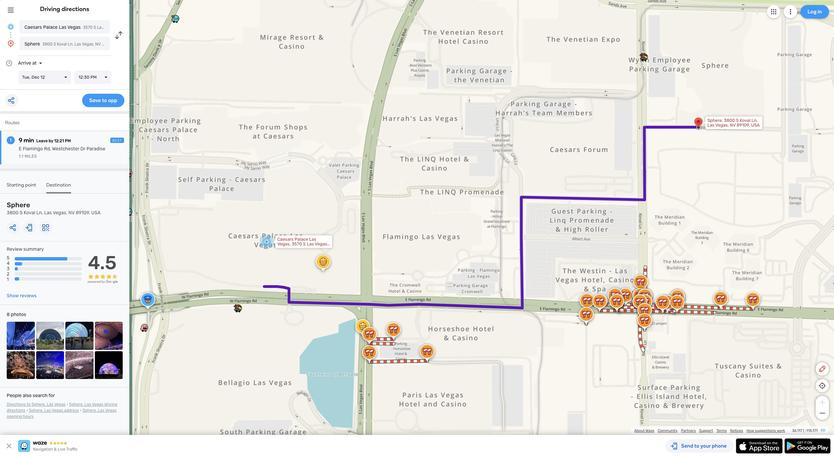 Task type: describe. For each thing, give the bounding box(es) containing it.
image 6 of sphere, las vegas image
[[36, 352, 64, 380]]

for
[[49, 393, 55, 399]]

traffic
[[66, 448, 78, 452]]

community link
[[658, 429, 678, 434]]

image 5 of sphere, las vegas image
[[7, 352, 35, 380]]

partners
[[681, 429, 696, 434]]

caesars palace las vegas button
[[19, 20, 110, 34]]

about waze link
[[635, 429, 655, 434]]

also
[[23, 393, 32, 399]]

zoom in image
[[819, 399, 827, 407]]

2 vertical spatial koval
[[24, 210, 35, 216]]

sphere, las vegas driving directions
[[7, 403, 117, 414]]

sphere, 3800 s koval ln, las vegas, nv 89109, usa
[[708, 118, 760, 128]]

image 2 of sphere, las vegas image
[[36, 322, 64, 350]]

0 vertical spatial directions
[[62, 5, 89, 13]]

notices link
[[731, 429, 744, 434]]

location image
[[7, 40, 15, 48]]

8 photos
[[7, 312, 26, 318]]

las inside button
[[59, 24, 66, 30]]

3
[[7, 266, 10, 272]]

arrive at
[[18, 60, 37, 66]]

0 horizontal spatial usa
[[91, 210, 101, 216]]

rd,
[[44, 146, 51, 152]]

about
[[635, 429, 645, 434]]

0 horizontal spatial ln,
[[36, 210, 43, 216]]

0 vertical spatial sphere 3800 s koval ln, las vegas, nv 89109, usa
[[24, 41, 123, 47]]

community
[[658, 429, 678, 434]]

show
[[7, 294, 19, 299]]

s inside "sphere, 3800 s koval ln, las vegas, nv 89109, usa"
[[736, 118, 739, 123]]

12:21
[[54, 139, 64, 144]]

reviews
[[20, 294, 37, 299]]

usa inside "sphere, 3800 s koval ln, las vegas, nv 89109, usa"
[[752, 123, 760, 128]]

vegas, inside "sphere, 3800 s koval ln, las vegas, nv 89109, usa"
[[716, 123, 729, 128]]

destination
[[46, 182, 71, 188]]

89109, inside "sphere, 3800 s koval ln, las vegas, nv 89109, usa"
[[737, 123, 750, 128]]

people also search for
[[7, 393, 55, 399]]

review summary
[[7, 247, 44, 253]]

tue, dec 12 list box
[[18, 71, 71, 84]]

sphere, las vegas address
[[29, 409, 79, 414]]

clock image
[[5, 59, 13, 67]]

sphere, for sphere, 3800 s koval ln, las vegas, nv 89109, usa
[[708, 118, 723, 123]]

2 vertical spatial s
[[20, 210, 23, 216]]

5 4 3 2 1
[[7, 256, 10, 283]]

link image
[[821, 428, 826, 434]]

36.117
[[793, 429, 803, 434]]

sphere, for sphere, las vegas address
[[29, 409, 43, 414]]

tue,
[[22, 75, 30, 80]]

0 horizontal spatial 89109,
[[76, 210, 90, 216]]

to
[[27, 403, 31, 408]]

1 horizontal spatial usa
[[115, 42, 123, 47]]

how suggestions work link
[[747, 429, 786, 434]]

8
[[7, 312, 10, 318]]

driving
[[40, 5, 60, 13]]

support
[[700, 429, 713, 434]]

2 vertical spatial vegas,
[[53, 210, 67, 216]]

sphere, for sphere, las vegas driving directions
[[69, 403, 84, 408]]

1 vertical spatial sphere 3800 s koval ln, las vegas, nv 89109, usa
[[7, 201, 101, 216]]

image 4 of sphere, las vegas image
[[95, 322, 123, 350]]

live
[[58, 448, 65, 452]]

how
[[747, 429, 754, 434]]

leave
[[36, 139, 48, 144]]

1.1
[[19, 154, 23, 159]]

hours
[[23, 415, 34, 420]]

work
[[777, 429, 786, 434]]

4.5
[[88, 252, 117, 274]]

36.117 | -115.171
[[793, 429, 818, 434]]

115.171
[[807, 429, 818, 434]]

las inside sphere, las vegas opening hours
[[98, 409, 104, 414]]

at
[[32, 60, 37, 66]]

1 inside 5 4 3 2 1
[[7, 277, 9, 283]]

image 7 of sphere, las vegas image
[[65, 352, 93, 380]]

people
[[7, 393, 22, 399]]

westchester
[[52, 146, 79, 152]]

sphere, las vegas opening hours link
[[7, 409, 117, 420]]

partners link
[[681, 429, 696, 434]]

tue, dec 12
[[22, 75, 45, 80]]

ln, inside "sphere, 3800 s koval ln, las vegas, nv 89109, usa"
[[752, 118, 758, 123]]

2 vertical spatial nv
[[68, 210, 75, 216]]

review
[[7, 247, 22, 253]]

driving directions
[[40, 5, 89, 13]]

about waze community partners support terms notices how suggestions work
[[635, 429, 786, 434]]

image 8 of sphere, las vegas image
[[95, 352, 123, 380]]

suggestions
[[755, 429, 776, 434]]

las inside sphere, las vegas driving directions
[[85, 403, 91, 408]]

sphere, las vegas address link
[[29, 409, 79, 414]]

by
[[49, 139, 53, 144]]

search
[[33, 393, 48, 399]]

point
[[25, 182, 36, 188]]



Task type: vqa. For each thing, say whether or not it's contained in the screenshot.
the right the usa
yes



Task type: locate. For each thing, give the bounding box(es) containing it.
2 horizontal spatial koval
[[740, 118, 751, 123]]

sphere, las vegas opening hours
[[7, 409, 117, 420]]

sphere, for sphere, las vegas opening hours
[[82, 409, 97, 414]]

zoom out image
[[819, 410, 827, 418]]

5
[[7, 256, 10, 261]]

directions up caesars palace las vegas button
[[62, 5, 89, 13]]

1 vertical spatial s
[[736, 118, 739, 123]]

koval inside "sphere, 3800 s koval ln, las vegas, nv 89109, usa"
[[740, 118, 751, 123]]

1 horizontal spatial nv
[[95, 42, 101, 47]]

2 horizontal spatial 3800
[[724, 118, 735, 123]]

e
[[19, 146, 22, 152]]

vegas for sphere, las vegas opening hours
[[105, 409, 117, 414]]

directions
[[7, 403, 26, 408]]

dec
[[32, 75, 39, 80]]

&
[[54, 448, 57, 452]]

sphere, inside "sphere, 3800 s koval ln, las vegas, nv 89109, usa"
[[708, 118, 723, 123]]

9
[[19, 137, 22, 144]]

pm
[[90, 75, 97, 80], [65, 139, 71, 144]]

1 horizontal spatial koval
[[57, 42, 67, 47]]

0 vertical spatial 89109,
[[102, 42, 114, 47]]

notices
[[731, 429, 744, 434]]

vegas inside sphere, las vegas opening hours
[[105, 409, 117, 414]]

2 horizontal spatial vegas,
[[716, 123, 729, 128]]

0 vertical spatial sphere
[[24, 41, 40, 47]]

routes
[[5, 120, 20, 126]]

flamingo
[[23, 146, 43, 152]]

12:30
[[78, 75, 89, 80]]

terms
[[717, 429, 727, 434]]

-
[[805, 429, 807, 434]]

directions to sphere, las vegas
[[7, 403, 66, 408]]

navigation & live traffic
[[33, 448, 78, 452]]

palace
[[43, 24, 58, 30]]

89109,
[[102, 42, 114, 47], [737, 123, 750, 128], [76, 210, 90, 216]]

0 horizontal spatial 1
[[7, 277, 9, 283]]

0 horizontal spatial vegas,
[[53, 210, 67, 216]]

1 vertical spatial koval
[[740, 118, 751, 123]]

1 down 3
[[7, 277, 9, 283]]

las inside "sphere, 3800 s koval ln, las vegas, nv 89109, usa"
[[708, 123, 715, 128]]

sphere 3800 s koval ln, las vegas, nv 89109, usa
[[24, 41, 123, 47], [7, 201, 101, 216]]

1 vertical spatial vegas,
[[716, 123, 729, 128]]

vegas inside sphere, las vegas driving directions
[[92, 403, 103, 408]]

terms link
[[717, 429, 727, 434]]

sphere down starting point 'button'
[[7, 201, 30, 209]]

0 horizontal spatial 3800
[[7, 210, 18, 216]]

0 horizontal spatial koval
[[24, 210, 35, 216]]

2 horizontal spatial 89109,
[[737, 123, 750, 128]]

1 left 9
[[10, 138, 11, 143]]

image 1 of sphere, las vegas image
[[7, 322, 35, 350]]

2
[[7, 272, 9, 278]]

0 vertical spatial nv
[[95, 42, 101, 47]]

arrive
[[18, 60, 31, 66]]

image 3 of sphere, las vegas image
[[65, 322, 93, 350]]

2 vertical spatial 3800
[[7, 210, 18, 216]]

nv
[[95, 42, 101, 47], [730, 123, 736, 128], [68, 210, 75, 216]]

0 vertical spatial 3800
[[42, 42, 53, 47]]

12
[[40, 75, 45, 80]]

0 vertical spatial ln,
[[68, 42, 74, 47]]

0 horizontal spatial nv
[[68, 210, 75, 216]]

1 horizontal spatial directions
[[62, 5, 89, 13]]

caesars
[[24, 24, 42, 30]]

sphere 3800 s koval ln, las vegas, nv 89109, usa down destination button
[[7, 201, 101, 216]]

las
[[59, 24, 66, 30], [75, 42, 81, 47], [708, 123, 715, 128], [44, 210, 52, 216], [47, 403, 53, 408], [85, 403, 91, 408], [44, 409, 51, 414], [98, 409, 104, 414]]

vegas for sphere, las vegas address
[[52, 409, 63, 414]]

2 horizontal spatial usa
[[752, 123, 760, 128]]

driving
[[104, 403, 117, 408]]

paradise
[[86, 146, 105, 152]]

1 horizontal spatial 1
[[10, 138, 11, 143]]

9 min leave by 12:21 pm
[[19, 137, 71, 144]]

dr
[[80, 146, 85, 152]]

0 horizontal spatial pm
[[65, 139, 71, 144]]

1
[[10, 138, 11, 143], [7, 277, 9, 283]]

1 vertical spatial ln,
[[752, 118, 758, 123]]

sphere, inside sphere, las vegas driving directions
[[69, 403, 84, 408]]

0 vertical spatial vegas,
[[82, 42, 94, 47]]

0 vertical spatial usa
[[115, 42, 123, 47]]

1 horizontal spatial vegas,
[[82, 42, 94, 47]]

address
[[64, 409, 79, 414]]

starting point
[[7, 182, 36, 188]]

2 vertical spatial ln,
[[36, 210, 43, 216]]

12:30 pm
[[78, 75, 97, 80]]

x image
[[5, 443, 13, 451]]

miles
[[25, 154, 37, 159]]

1 vertical spatial pm
[[65, 139, 71, 144]]

ln,
[[68, 42, 74, 47], [752, 118, 758, 123], [36, 210, 43, 216]]

0 vertical spatial koval
[[57, 42, 67, 47]]

e flamingo rd, westchester dr paradise 1.1 miles
[[19, 146, 105, 159]]

current location image
[[7, 23, 15, 31]]

destination button
[[46, 182, 71, 194]]

2 vertical spatial 89109,
[[76, 210, 90, 216]]

vegas inside button
[[67, 24, 81, 30]]

s
[[53, 42, 56, 47], [736, 118, 739, 123], [20, 210, 23, 216]]

2 horizontal spatial nv
[[730, 123, 736, 128]]

pm inside list box
[[90, 75, 97, 80]]

directions inside sphere, las vegas driving directions
[[7, 409, 25, 414]]

2 horizontal spatial ln,
[[752, 118, 758, 123]]

0 vertical spatial pm
[[90, 75, 97, 80]]

pm right the 12:30
[[90, 75, 97, 80]]

opening
[[7, 415, 22, 420]]

3800 inside "sphere, 3800 s koval ln, las vegas, nv 89109, usa"
[[724, 118, 735, 123]]

directions
[[62, 5, 89, 13], [7, 409, 25, 414]]

0 vertical spatial s
[[53, 42, 56, 47]]

pm up the westchester
[[65, 139, 71, 144]]

summary
[[23, 247, 44, 253]]

navigation
[[33, 448, 53, 452]]

3800
[[42, 42, 53, 47], [724, 118, 735, 123], [7, 210, 18, 216]]

1 vertical spatial nv
[[730, 123, 736, 128]]

1 horizontal spatial 89109,
[[102, 42, 114, 47]]

photos
[[11, 312, 26, 318]]

vegas for sphere, las vegas driving directions
[[92, 403, 103, 408]]

show reviews
[[7, 294, 37, 299]]

directions down directions
[[7, 409, 25, 414]]

pencil image
[[819, 366, 827, 374]]

caesars palace las vegas
[[24, 24, 81, 30]]

0 horizontal spatial directions
[[7, 409, 25, 414]]

0 horizontal spatial s
[[20, 210, 23, 216]]

directions to sphere, las vegas link
[[7, 403, 66, 408]]

pm inside 9 min leave by 12:21 pm
[[65, 139, 71, 144]]

sphere, inside sphere, las vegas opening hours
[[82, 409, 97, 414]]

waze
[[646, 429, 655, 434]]

1 vertical spatial usa
[[752, 123, 760, 128]]

sphere, las vegas driving directions link
[[7, 403, 117, 414]]

starting point button
[[7, 182, 36, 193]]

best
[[112, 139, 122, 143]]

12:30 pm list box
[[74, 71, 111, 84]]

sphere down caesars
[[24, 41, 40, 47]]

1 vertical spatial sphere
[[7, 201, 30, 209]]

1 horizontal spatial s
[[53, 42, 56, 47]]

1 horizontal spatial 3800
[[42, 42, 53, 47]]

1 horizontal spatial ln,
[[68, 42, 74, 47]]

sphere 3800 s koval ln, las vegas, nv 89109, usa down caesars palace las vegas button
[[24, 41, 123, 47]]

usa
[[115, 42, 123, 47], [752, 123, 760, 128], [91, 210, 101, 216]]

1 horizontal spatial pm
[[90, 75, 97, 80]]

2 vertical spatial usa
[[91, 210, 101, 216]]

support link
[[700, 429, 713, 434]]

min
[[24, 137, 34, 144]]

starting
[[7, 182, 24, 188]]

4
[[7, 261, 10, 267]]

0 vertical spatial 1
[[10, 138, 11, 143]]

1 vertical spatial 89109,
[[737, 123, 750, 128]]

1 vertical spatial directions
[[7, 409, 25, 414]]

1 vertical spatial 3800
[[724, 118, 735, 123]]

1 vertical spatial 1
[[7, 277, 9, 283]]

2 horizontal spatial s
[[736, 118, 739, 123]]

|
[[804, 429, 804, 434]]

nv inside "sphere, 3800 s koval ln, las vegas, nv 89109, usa"
[[730, 123, 736, 128]]



